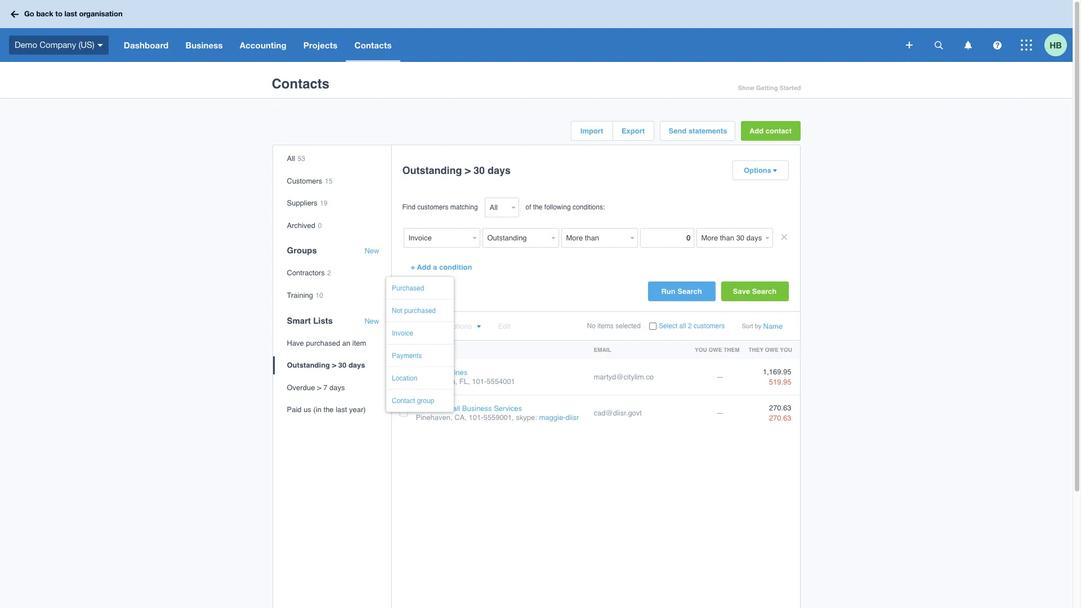 Task type: describe. For each thing, give the bounding box(es) containing it.
pinehaven,
[[416, 413, 452, 422]]

270.63 270.63
[[769, 404, 791, 422]]

0 horizontal spatial export
[[399, 322, 421, 331]]

519.95
[[769, 378, 791, 386]]

go back to last organisation link
[[7, 4, 129, 24]]

find
[[402, 203, 415, 211]]

of
[[526, 203, 531, 211]]

0 horizontal spatial days
[[329, 383, 345, 392]]

5554001
[[487, 377, 515, 385]]

— for 270.63
[[716, 409, 724, 417]]

1,169.95
[[763, 367, 791, 376]]

not purchased link
[[392, 307, 437, 315]]

import
[[580, 127, 603, 135]]

contact group link
[[392, 397, 437, 405]]

all 53
[[287, 154, 305, 163]]

add inside "add contact" button
[[749, 127, 764, 135]]

demo company (us) button
[[0, 28, 115, 62]]

have purchased an item
[[287, 339, 366, 347]]

small
[[442, 404, 460, 413]]

select all 2 customers
[[659, 322, 725, 330]]

business inside diisr - small business services pinehaven, ca, 101-5559001, skype: maggie-diisr
[[462, 404, 492, 413]]

select
[[659, 322, 677, 330]]

options for of the following conditions:
[[744, 166, 771, 175]]

navigation containing dashboard
[[115, 28, 898, 62]]

53
[[298, 155, 305, 163]]

accounting
[[240, 40, 286, 50]]

show
[[738, 84, 754, 92]]

el image for of the following conditions:
[[773, 169, 777, 173]]

location link
[[392, 374, 437, 383]]

city
[[416, 368, 428, 377]]

invoice
[[392, 329, 413, 337]]

condition
[[439, 263, 472, 271]]

groups
[[287, 246, 317, 255]]

0 horizontal spatial last
[[64, 9, 77, 18]]

2 horizontal spatial >
[[465, 164, 471, 176]]

owe for you
[[709, 346, 722, 353]]

of the following conditions:
[[526, 203, 605, 211]]

purchased for have
[[306, 339, 340, 347]]

1 horizontal spatial outstanding
[[402, 164, 462, 176]]

svg image inside "demo company (us)" popup button
[[97, 44, 103, 47]]

send
[[669, 127, 687, 135]]

send statements
[[669, 127, 727, 135]]

business inside popup button
[[185, 40, 223, 50]]

maggie-diisr link
[[539, 413, 579, 422]]

0 horizontal spatial el image
[[425, 325, 430, 329]]

2 you from the left
[[780, 346, 792, 353]]

1 horizontal spatial outstanding > 30 days
[[402, 164, 511, 176]]

contact
[[766, 127, 792, 135]]

coppertown,
[[416, 377, 457, 385]]

overdue
[[287, 383, 315, 392]]

diisr - small business services link
[[416, 404, 522, 413]]

archived 0
[[287, 221, 322, 230]]

contacts inside dropdown button
[[354, 40, 392, 50]]

services
[[494, 404, 522, 413]]

to
[[55, 9, 62, 18]]

15
[[325, 177, 332, 185]]

0 vertical spatial days
[[488, 164, 511, 176]]

email
[[594, 346, 611, 353]]

demo
[[15, 40, 37, 49]]

el image for email
[[477, 325, 481, 329]]

name
[[763, 322, 783, 331]]

1 vertical spatial outstanding > 30 days
[[287, 361, 365, 369]]

items
[[597, 322, 614, 330]]

diisr
[[566, 413, 579, 422]]

paid us (in the last year)
[[287, 406, 366, 414]]

city limousines coppertown, fl, 101-5554001
[[416, 368, 515, 385]]

an
[[342, 339, 350, 347]]

1,169.95 519.95
[[763, 367, 791, 386]]

business button
[[177, 28, 231, 62]]

location
[[392, 374, 417, 382]]

run
[[661, 287, 675, 296]]

hb button
[[1044, 28, 1073, 62]]

10
[[316, 292, 323, 300]]

find customers matching
[[402, 203, 478, 211]]

7
[[323, 383, 327, 392]]

organisation
[[79, 9, 123, 18]]

not purchased
[[392, 307, 436, 315]]

customers
[[287, 177, 322, 185]]

1 horizontal spatial export button
[[613, 122, 653, 140]]

city limousines link
[[416, 368, 467, 377]]

matching
[[450, 203, 478, 211]]

(us)
[[78, 40, 94, 49]]

1 horizontal spatial >
[[332, 361, 336, 369]]

import button
[[571, 122, 612, 140]]

0 horizontal spatial outstanding
[[287, 361, 330, 369]]

new for smart lists
[[365, 317, 379, 325]]

projects button
[[295, 28, 346, 62]]

show getting started link
[[738, 82, 801, 95]]

item
[[352, 339, 366, 347]]

add contact button
[[741, 121, 800, 141]]

save search button
[[721, 282, 789, 301]]

0 horizontal spatial contacts
[[272, 76, 329, 92]]

all
[[679, 322, 686, 330]]

us
[[304, 406, 311, 414]]

skype:
[[516, 413, 537, 422]]

0 vertical spatial customers
[[417, 203, 448, 211]]

1 vertical spatial customers
[[694, 322, 725, 330]]

options button for email
[[447, 322, 481, 331]]

training
[[287, 291, 313, 300]]

maggie-
[[539, 413, 566, 422]]

0
[[318, 222, 322, 230]]

martyd@citylim.co
[[594, 373, 654, 381]]

contact
[[392, 397, 415, 405]]

suppliers
[[287, 199, 317, 207]]

by
[[755, 323, 761, 330]]

— for 1,169.95
[[716, 373, 724, 381]]



Task type: locate. For each thing, give the bounding box(es) containing it.
contact
[[413, 346, 440, 353]]

2 — from the top
[[716, 409, 724, 417]]

add inside + add a condition button
[[417, 263, 431, 271]]

svg image
[[11, 10, 19, 18], [934, 41, 943, 49], [964, 41, 972, 49], [993, 41, 1001, 49], [906, 42, 913, 48], [97, 44, 103, 47]]

0 vertical spatial business
[[185, 40, 223, 50]]

purchased for not
[[404, 307, 436, 315]]

0 vertical spatial new link
[[365, 247, 379, 256]]

None text field
[[640, 228, 694, 248], [696, 228, 763, 248], [640, 228, 694, 248], [696, 228, 763, 248]]

1 horizontal spatial customers
[[694, 322, 725, 330]]

search for save search
[[752, 287, 777, 296]]

1 vertical spatial the
[[323, 406, 334, 414]]

1 new link from the top
[[365, 247, 379, 256]]

suppliers 19
[[287, 199, 328, 207]]

customers up you owe them
[[694, 322, 725, 330]]

1 vertical spatial export button
[[399, 322, 430, 331]]

1 vertical spatial new
[[365, 317, 379, 325]]

owe right 'they'
[[765, 346, 778, 353]]

contact group
[[392, 397, 434, 405]]

1 vertical spatial export
[[399, 322, 421, 331]]

0 horizontal spatial 2
[[327, 269, 331, 277]]

they owe you
[[749, 346, 792, 353]]

0 horizontal spatial the
[[323, 406, 334, 414]]

customers right find
[[417, 203, 448, 211]]

1 vertical spatial business
[[462, 404, 492, 413]]

owe for they
[[765, 346, 778, 353]]

1 horizontal spatial options
[[744, 166, 771, 175]]

2 search from the left
[[752, 287, 777, 296]]

1 vertical spatial purchased
[[306, 339, 340, 347]]

0 vertical spatial add
[[749, 127, 764, 135]]

name button
[[763, 322, 783, 331]]

101- inside diisr - small business services pinehaven, ca, 101-5559001, skype: maggie-diisr
[[469, 413, 483, 422]]

1 search from the left
[[677, 287, 702, 296]]

add contact
[[749, 127, 792, 135]]

smart lists
[[287, 316, 333, 325]]

1 — from the top
[[716, 373, 724, 381]]

export button down not purchased link at left
[[399, 322, 430, 331]]

svg image
[[1021, 39, 1032, 51]]

days up all text box
[[488, 164, 511, 176]]

1 vertical spatial 2
[[688, 322, 692, 330]]

1 vertical spatial 101-
[[469, 413, 483, 422]]

days down item
[[348, 361, 365, 369]]

demo company (us)
[[15, 40, 94, 49]]

2 270.63 from the top
[[769, 414, 791, 422]]

el image left edit
[[477, 325, 481, 329]]

add right +
[[417, 263, 431, 271]]

None checkbox
[[649, 323, 656, 330]]

payments
[[392, 352, 422, 360]]

hb
[[1050, 40, 1062, 50]]

search right run
[[677, 287, 702, 296]]

101- right the fl,
[[472, 377, 487, 385]]

last left year)
[[336, 406, 347, 414]]

0 vertical spatial export
[[622, 127, 645, 135]]

1 horizontal spatial export
[[622, 127, 645, 135]]

you owe them
[[695, 346, 740, 353]]

1 horizontal spatial business
[[462, 404, 492, 413]]

no items selected
[[587, 322, 641, 330]]

0 vertical spatial 101-
[[472, 377, 487, 385]]

owe left them
[[709, 346, 722, 353]]

contractors
[[287, 269, 325, 277]]

1 vertical spatial 270.63
[[769, 414, 791, 422]]

101- inside city limousines coppertown, fl, 101-5554001
[[472, 377, 487, 385]]

1 horizontal spatial last
[[336, 406, 347, 414]]

options for email
[[447, 322, 472, 331]]

conditions:
[[573, 203, 605, 211]]

2 new from the top
[[365, 317, 379, 325]]

1 vertical spatial outstanding
[[287, 361, 330, 369]]

0 horizontal spatial purchased
[[306, 339, 340, 347]]

0 horizontal spatial you
[[695, 346, 707, 353]]

export button right import button
[[613, 122, 653, 140]]

smart
[[287, 316, 311, 325]]

options button
[[733, 161, 788, 180], [447, 322, 481, 331]]

0 vertical spatial purchased
[[404, 307, 436, 315]]

1 vertical spatial last
[[336, 406, 347, 414]]

1 you from the left
[[695, 346, 707, 353]]

0 horizontal spatial 30
[[338, 361, 346, 369]]

sort
[[742, 323, 753, 330]]

0 horizontal spatial export button
[[399, 322, 430, 331]]

el image down contact
[[773, 169, 777, 173]]

days right 7
[[329, 383, 345, 392]]

options button left edit button
[[447, 322, 481, 331]]

0 horizontal spatial owe
[[709, 346, 722, 353]]

0 horizontal spatial add
[[417, 263, 431, 271]]

0 horizontal spatial outstanding > 30 days
[[287, 361, 365, 369]]

outstanding > 30 days down have purchased an item
[[287, 361, 365, 369]]

contacts down projects popup button
[[272, 76, 329, 92]]

diisr
[[416, 404, 435, 413]]

customers
[[417, 203, 448, 211], [694, 322, 725, 330]]

30 down an
[[338, 361, 346, 369]]

outstanding up overdue > 7 days
[[287, 361, 330, 369]]

1 horizontal spatial search
[[752, 287, 777, 296]]

1 horizontal spatial el image
[[477, 325, 481, 329]]

1 vertical spatial new link
[[365, 317, 379, 326]]

you down select all 2 customers
[[695, 346, 707, 353]]

1 horizontal spatial owe
[[765, 346, 778, 353]]

owe
[[709, 346, 722, 353], [765, 346, 778, 353]]

go
[[24, 9, 34, 18]]

days
[[488, 164, 511, 176], [348, 361, 365, 369], [329, 383, 345, 392]]

edit button
[[498, 322, 511, 331]]

new
[[365, 247, 379, 255], [365, 317, 379, 325]]

0 vertical spatial new
[[365, 247, 379, 255]]

show getting started
[[738, 84, 801, 92]]

1 vertical spatial options
[[447, 322, 472, 331]]

banner
[[0, 0, 1073, 62]]

> left 7
[[317, 383, 321, 392]]

19
[[320, 199, 328, 207]]

2 right all
[[688, 322, 692, 330]]

101- down diisr - small business services link
[[469, 413, 483, 422]]

-
[[437, 404, 440, 413]]

0 vertical spatial last
[[64, 9, 77, 18]]

you up 1,169.95 on the right bottom
[[780, 346, 792, 353]]

back
[[36, 9, 53, 18]]

contacts right projects popup button
[[354, 40, 392, 50]]

1 vertical spatial options button
[[447, 322, 481, 331]]

cad@diisr.govt
[[594, 409, 642, 417]]

projects
[[303, 40, 338, 50]]

101-
[[472, 377, 487, 385], [469, 413, 483, 422]]

business
[[185, 40, 223, 50], [462, 404, 492, 413]]

outstanding > 30 days
[[402, 164, 511, 176], [287, 361, 365, 369]]

contractors 2
[[287, 269, 331, 277]]

options button down add contact
[[733, 161, 788, 180]]

sort by name
[[742, 322, 783, 331]]

options left edit
[[447, 322, 472, 331]]

2 vertical spatial days
[[329, 383, 345, 392]]

0 vertical spatial outstanding > 30 days
[[402, 164, 511, 176]]

2 owe from the left
[[765, 346, 778, 353]]

search inside save search 'button'
[[752, 287, 777, 296]]

0 vertical spatial 30
[[474, 164, 485, 176]]

run search button
[[648, 282, 715, 301]]

options down add contact
[[744, 166, 771, 175]]

2 horizontal spatial days
[[488, 164, 511, 176]]

All text field
[[484, 198, 509, 217]]

0 vertical spatial —
[[716, 373, 724, 381]]

year)
[[349, 406, 366, 414]]

30
[[474, 164, 485, 176], [338, 361, 346, 369]]

0 vertical spatial >
[[465, 164, 471, 176]]

1 vertical spatial —
[[716, 409, 724, 417]]

0 vertical spatial options button
[[733, 161, 788, 180]]

0 horizontal spatial >
[[317, 383, 321, 392]]

export
[[622, 127, 645, 135], [399, 322, 421, 331]]

export button
[[613, 122, 653, 140], [399, 322, 430, 331]]

0 horizontal spatial search
[[677, 287, 702, 296]]

1 vertical spatial >
[[332, 361, 336, 369]]

1 horizontal spatial purchased
[[404, 307, 436, 315]]

navigation
[[115, 28, 898, 62]]

1 horizontal spatial add
[[749, 127, 764, 135]]

last right to
[[64, 9, 77, 18]]

30 up matching
[[474, 164, 485, 176]]

accounting button
[[231, 28, 295, 62]]

no
[[587, 322, 596, 330]]

1 horizontal spatial you
[[780, 346, 792, 353]]

diisr - small business services pinehaven, ca, 101-5559001, skype: maggie-diisr
[[416, 404, 579, 422]]

0 vertical spatial outstanding
[[402, 164, 462, 176]]

0 vertical spatial contacts
[[354, 40, 392, 50]]

1 270.63 from the top
[[769, 404, 791, 412]]

the right of
[[533, 203, 543, 211]]

0 vertical spatial options
[[744, 166, 771, 175]]

0 horizontal spatial customers
[[417, 203, 448, 211]]

selected
[[615, 322, 641, 330]]

1 horizontal spatial options button
[[733, 161, 788, 180]]

2
[[327, 269, 331, 277], [688, 322, 692, 330]]

0 horizontal spatial options button
[[447, 322, 481, 331]]

1 horizontal spatial 30
[[474, 164, 485, 176]]

0 horizontal spatial options
[[447, 322, 472, 331]]

all
[[287, 154, 295, 163]]

you
[[695, 346, 707, 353], [780, 346, 792, 353]]

2 inside contractors 2
[[327, 269, 331, 277]]

2 vertical spatial >
[[317, 383, 321, 392]]

customers 15
[[287, 177, 332, 185]]

getting
[[756, 84, 778, 92]]

0 vertical spatial export button
[[613, 122, 653, 140]]

go back to last organisation
[[24, 9, 123, 18]]

2 horizontal spatial el image
[[773, 169, 777, 173]]

group
[[417, 397, 434, 405]]

new link for smart lists
[[365, 317, 379, 326]]

purchased down the lists
[[306, 339, 340, 347]]

1 vertical spatial contacts
[[272, 76, 329, 92]]

export down 'not purchased'
[[399, 322, 421, 331]]

archived
[[287, 221, 315, 230]]

overdue > 7 days
[[287, 383, 345, 392]]

new for groups
[[365, 247, 379, 255]]

new link for groups
[[365, 247, 379, 256]]

not
[[392, 307, 402, 315]]

1 horizontal spatial days
[[348, 361, 365, 369]]

export right import button
[[622, 127, 645, 135]]

outstanding > 30 days up matching
[[402, 164, 511, 176]]

payments link
[[392, 352, 437, 360]]

> up matching
[[465, 164, 471, 176]]

edit
[[498, 322, 511, 331]]

1 horizontal spatial contacts
[[354, 40, 392, 50]]

el image
[[773, 169, 777, 173], [425, 325, 430, 329], [477, 325, 481, 329]]

options inside button
[[744, 166, 771, 175]]

save
[[733, 287, 750, 296]]

1 vertical spatial add
[[417, 263, 431, 271]]

add left contact
[[749, 127, 764, 135]]

> down have purchased an item
[[332, 361, 336, 369]]

(in
[[313, 406, 321, 414]]

0 vertical spatial 270.63
[[769, 404, 791, 412]]

270.63
[[769, 404, 791, 412], [769, 414, 791, 422]]

options button for of the following conditions:
[[733, 161, 788, 180]]

1 horizontal spatial the
[[533, 203, 543, 211]]

el image up invoice link
[[425, 325, 430, 329]]

0 horizontal spatial business
[[185, 40, 223, 50]]

banner containing hb
[[0, 0, 1073, 62]]

limousines
[[430, 368, 467, 377]]

lists
[[313, 316, 333, 325]]

1 horizontal spatial 2
[[688, 322, 692, 330]]

purchased link
[[392, 284, 437, 292]]

search inside run search button
[[677, 287, 702, 296]]

following
[[544, 203, 571, 211]]

outstanding up find customers matching
[[402, 164, 462, 176]]

0 vertical spatial 2
[[327, 269, 331, 277]]

None text field
[[403, 228, 470, 248], [561, 228, 628, 248], [403, 228, 470, 248], [561, 228, 628, 248]]

Outstanding text field
[[482, 228, 549, 248]]

the right the (in
[[323, 406, 334, 414]]

purchased right not
[[404, 307, 436, 315]]

1 vertical spatial 30
[[338, 361, 346, 369]]

1 vertical spatial days
[[348, 361, 365, 369]]

1 owe from the left
[[709, 346, 722, 353]]

+ add a condition
[[411, 263, 472, 271]]

1 new from the top
[[365, 247, 379, 255]]

purchased inside not purchased link
[[404, 307, 436, 315]]

svg image inside go back to last organisation link
[[11, 10, 19, 18]]

have
[[287, 339, 304, 347]]

0 vertical spatial the
[[533, 203, 543, 211]]

2 right the contractors
[[327, 269, 331, 277]]

search right save on the top right of the page
[[752, 287, 777, 296]]

dashboard
[[124, 40, 169, 50]]

2 new link from the top
[[365, 317, 379, 326]]

search for run search
[[677, 287, 702, 296]]



Task type: vqa. For each thing, say whether or not it's contained in the screenshot.
30 to the left
yes



